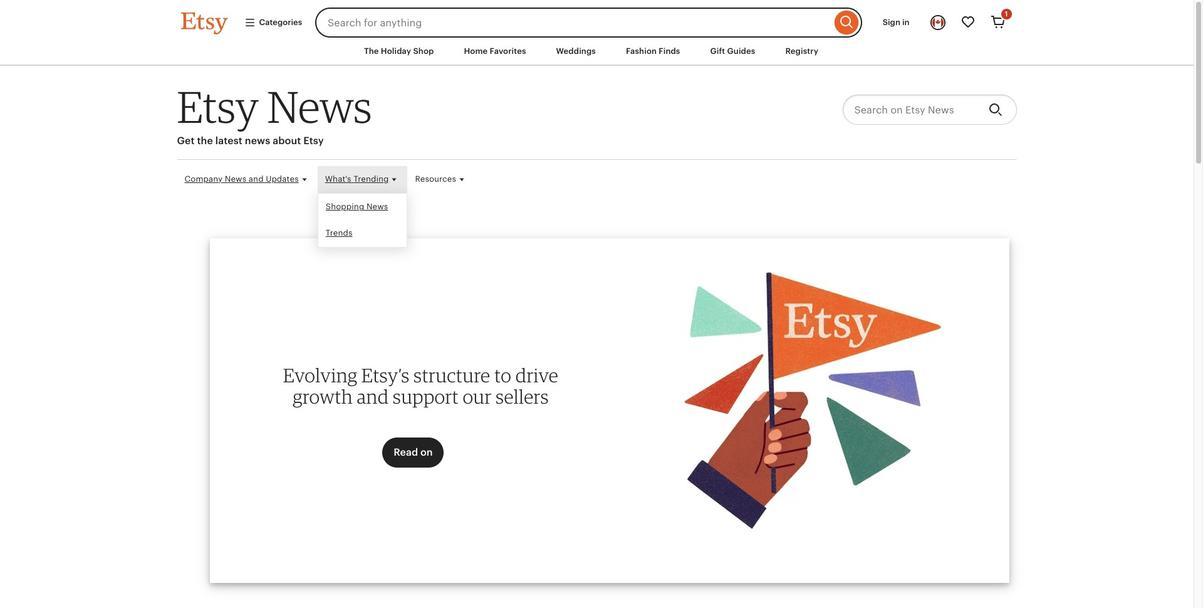 Task type: locate. For each thing, give the bounding box(es) containing it.
our
[[463, 385, 492, 408]]

structure
[[414, 364, 491, 387]]

evolving
[[283, 364, 358, 387]]

etsy
[[177, 80, 259, 133], [304, 135, 324, 147]]

registry link
[[776, 40, 828, 63]]

0 horizontal spatial and
[[249, 174, 264, 184]]

weddings
[[556, 46, 596, 56]]

trending
[[354, 174, 389, 184]]

news down trending
[[367, 202, 388, 211]]

news right 'company'
[[225, 174, 247, 184]]

0 horizontal spatial etsy
[[177, 80, 259, 133]]

gift
[[711, 46, 726, 56]]

0 vertical spatial etsy
[[177, 80, 259, 133]]

the
[[197, 135, 213, 147]]

etsy's
[[362, 364, 410, 387]]

news for etsy
[[267, 80, 372, 133]]

what's trending link
[[318, 166, 408, 193]]

0 vertical spatial news
[[267, 80, 372, 133]]

registry
[[786, 46, 819, 56]]

favorites
[[490, 46, 526, 56]]

what's trending
[[325, 174, 389, 184]]

2 vertical spatial news
[[367, 202, 388, 211]]

gift guides link
[[701, 40, 765, 63]]

1 horizontal spatial etsy
[[304, 135, 324, 147]]

banner containing categories
[[158, 0, 1036, 38]]

canada image
[[932, 16, 944, 28]]

shop
[[413, 46, 434, 56]]

news inside company news and updates link
[[225, 174, 247, 184]]

Search for anything text field
[[315, 8, 832, 38]]

categories
[[259, 17, 302, 27]]

company news and updates
[[185, 174, 299, 184]]

fashion
[[626, 46, 657, 56]]

news up about
[[267, 80, 372, 133]]

support
[[393, 385, 459, 408]]

etsy up latest
[[177, 80, 259, 133]]

resources
[[415, 174, 456, 184]]

updates
[[266, 174, 299, 184]]

drive
[[516, 364, 559, 387]]

sellers
[[496, 385, 549, 408]]

and left updates
[[249, 174, 264, 184]]

1 vertical spatial and
[[357, 385, 389, 408]]

news
[[267, 80, 372, 133], [225, 174, 247, 184], [367, 202, 388, 211]]

etsy right about
[[304, 135, 324, 147]]

banner
[[158, 0, 1036, 38]]

and right growth on the left of page
[[357, 385, 389, 408]]

the
[[364, 46, 379, 56]]

menu bar
[[158, 38, 1036, 66]]

and
[[249, 174, 264, 184], [357, 385, 389, 408]]

menu bar containing the holiday shop
[[158, 38, 1036, 66]]

news inside etsy news get the latest news about etsy
[[267, 80, 372, 133]]

read on
[[394, 447, 433, 459]]

1 horizontal spatial and
[[357, 385, 389, 408]]

None search field
[[315, 8, 862, 38]]

1 vertical spatial news
[[225, 174, 247, 184]]

the holiday shop
[[364, 46, 434, 56]]

news inside shopping news link
[[367, 202, 388, 211]]

etsy news link
[[177, 80, 372, 133]]

home
[[464, 46, 488, 56]]



Task type: describe. For each thing, give the bounding box(es) containing it.
shopping news link
[[318, 194, 407, 220]]

latest
[[215, 135, 243, 147]]

resources link
[[408, 166, 475, 193]]

the holiday shop link
[[355, 40, 444, 63]]

news for shopping
[[367, 202, 388, 211]]

evolving etsy's structure to drive growth and support our sellers
[[283, 364, 559, 408]]

about
[[273, 135, 301, 147]]

trends
[[326, 228, 353, 238]]

evolving etsy's structure to drive growth and support our sellers group
[[210, 238, 1010, 583]]

evolving etsy's structure to drive growth and support our sellers link
[[283, 364, 559, 408]]

to
[[495, 364, 512, 387]]

weddings link
[[547, 40, 606, 63]]

1 vertical spatial etsy
[[304, 135, 324, 147]]

on
[[421, 447, 433, 459]]

etsy news get the latest news about etsy
[[177, 80, 372, 147]]

home favorites
[[464, 46, 526, 56]]

sign in
[[883, 17, 910, 27]]

shopping
[[326, 202, 364, 211]]

1
[[1005, 10, 1008, 18]]

company
[[185, 174, 223, 184]]

read
[[394, 447, 418, 459]]

gift guides
[[711, 46, 756, 56]]

news
[[245, 135, 270, 147]]

fashion finds link
[[617, 40, 690, 63]]

in
[[903, 17, 910, 27]]

read on link
[[383, 438, 444, 468]]

company news and updates link
[[177, 166, 318, 193]]

growth
[[293, 385, 353, 408]]

sign
[[883, 17, 901, 27]]

and inside evolving etsy's structure to drive growth and support our sellers
[[357, 385, 389, 408]]

news for company
[[225, 174, 247, 184]]

fashion finds
[[626, 46, 680, 56]]

categories button
[[235, 11, 312, 34]]

get
[[177, 135, 195, 147]]

canada button
[[923, 8, 953, 38]]

home favorites link
[[455, 40, 536, 63]]

holiday
[[381, 46, 411, 56]]

finds
[[659, 46, 680, 56]]

1 link
[[983, 8, 1013, 38]]

guides
[[728, 46, 756, 56]]

sign in button
[[874, 11, 919, 34]]

trends link
[[318, 220, 407, 247]]

shopping news
[[326, 202, 388, 211]]

Search on Etsy News text field
[[843, 95, 979, 125]]

0 vertical spatial and
[[249, 174, 264, 184]]

what's
[[325, 174, 351, 184]]



Task type: vqa. For each thing, say whether or not it's contained in the screenshot.
H 3
no



